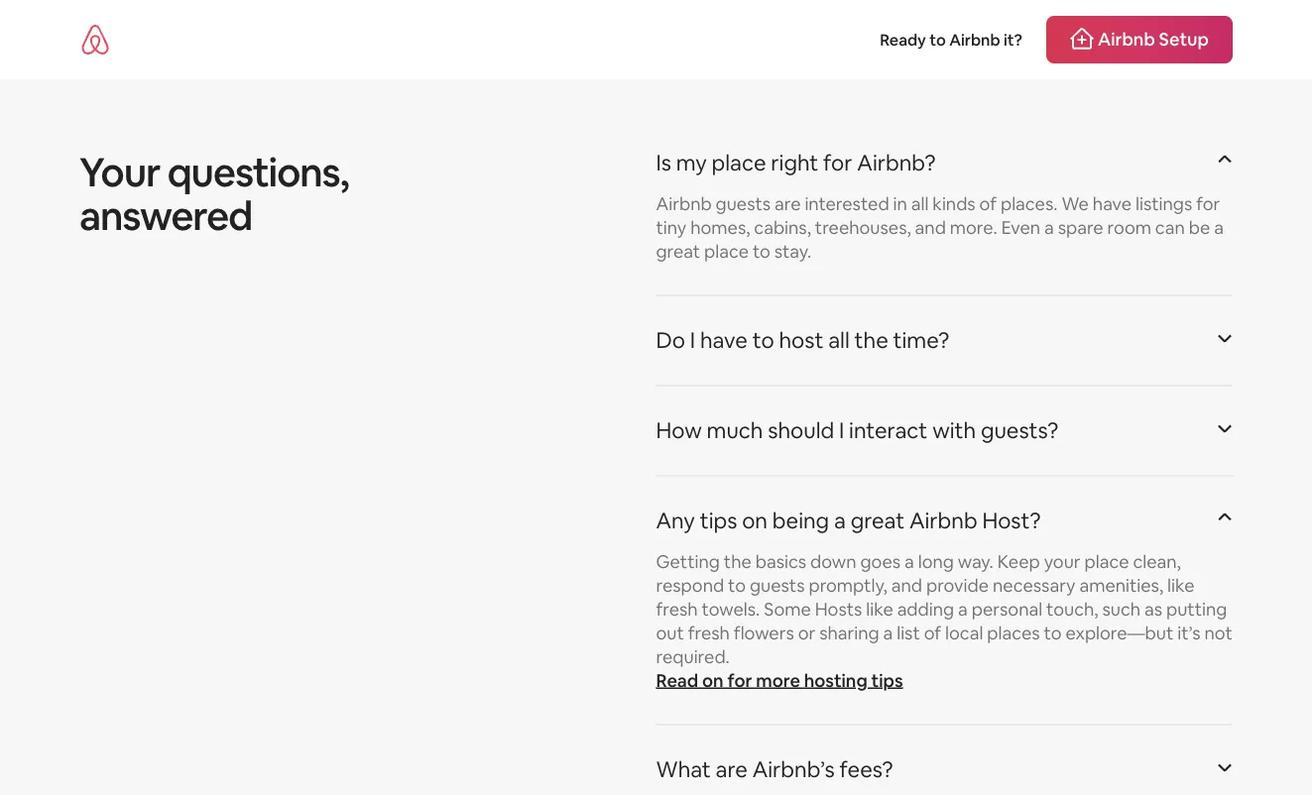 Task type: locate. For each thing, give the bounding box(es) containing it.
airbnb guests are interested in all kinds of places. we have listings for tiny homes, cabins, treehouses, and more. even a spare room can be a great place to stay.
[[656, 192, 1224, 263]]

tips right 'any'
[[700, 507, 737, 536]]

like up sharing
[[866, 598, 894, 621]]

flowers
[[734, 622, 794, 645]]

for left more
[[728, 670, 752, 693]]

1 horizontal spatial i
[[839, 417, 845, 445]]

0 vertical spatial and
[[915, 216, 946, 239]]

tips inside the getting the basics down goes a long way. keep your place clean, respond to guests promptly, and provide necessary amenities, like fresh towels. some hosts like adding a personal touch, such as putting out fresh flowers or sharing a list of local places to explore—but it's not required. read on for more hosting tips
[[872, 670, 903, 693]]

to left "host"
[[753, 327, 774, 355]]

do i have to host all the time?
[[656, 327, 950, 355]]

all inside dropdown button
[[829, 327, 850, 355]]

respond
[[656, 574, 724, 598]]

and down kinds
[[915, 216, 946, 239]]

do i have to host all the time? button
[[656, 312, 1233, 370]]

i right do
[[690, 327, 696, 355]]

1 horizontal spatial tips
[[872, 670, 903, 693]]

tips inside dropdown button
[[700, 507, 737, 536]]

0 vertical spatial i
[[690, 327, 696, 355]]

like up 'putting'
[[1168, 574, 1195, 598]]

i right should
[[839, 417, 845, 445]]

airbnb up tiny
[[656, 192, 712, 216]]

for up be
[[1197, 192, 1221, 216]]

2 vertical spatial place
[[1085, 550, 1130, 574]]

all for the
[[829, 327, 850, 355]]

fresh
[[656, 598, 698, 621], [688, 622, 730, 645]]

0 horizontal spatial tips
[[700, 507, 737, 536]]

a right be
[[1215, 216, 1224, 239]]

some
[[764, 598, 811, 621]]

are right the what
[[716, 756, 748, 785]]

interested
[[805, 192, 890, 216]]

0 vertical spatial the
[[855, 327, 889, 355]]

to right ready
[[930, 29, 946, 50]]

on
[[742, 507, 768, 536], [702, 670, 724, 693]]

the left time? on the top
[[855, 327, 889, 355]]

guests up homes,
[[716, 192, 771, 216]]

place inside airbnb guests are interested in all kinds of places. we have listings for tiny homes, cabins, treehouses, and more. even a spare room can be a great place to stay.
[[704, 240, 749, 263]]

is
[[656, 149, 672, 177]]

1 horizontal spatial the
[[855, 327, 889, 355]]

0 horizontal spatial great
[[656, 240, 700, 263]]

1 vertical spatial for
[[1197, 192, 1221, 216]]

all right "host"
[[829, 327, 850, 355]]

towels.
[[702, 598, 760, 621]]

host
[[779, 327, 824, 355]]

a right being
[[834, 507, 846, 536]]

2 horizontal spatial for
[[1197, 192, 1221, 216]]

a left long
[[905, 550, 914, 574]]

for up the interested
[[824, 149, 853, 177]]

to inside dropdown button
[[753, 327, 774, 355]]

0 vertical spatial place
[[712, 149, 766, 177]]

0 horizontal spatial on
[[702, 670, 724, 693]]

sharing
[[820, 622, 880, 645]]

homes,
[[691, 216, 750, 239]]

all right in
[[912, 192, 929, 216]]

1 vertical spatial all
[[829, 327, 850, 355]]

host?
[[983, 507, 1041, 536]]

a
[[1045, 216, 1054, 239], [1215, 216, 1224, 239], [834, 507, 846, 536], [905, 550, 914, 574], [958, 598, 968, 621], [884, 622, 893, 645]]

to
[[930, 29, 946, 50], [753, 240, 771, 263], [753, 327, 774, 355], [728, 574, 746, 598], [1044, 622, 1062, 645]]

1 horizontal spatial of
[[980, 192, 997, 216]]

great down tiny
[[656, 240, 700, 263]]

airbnb up long
[[910, 507, 978, 536]]

1 vertical spatial tips
[[872, 670, 903, 693]]

1 vertical spatial i
[[839, 417, 845, 445]]

0 horizontal spatial for
[[728, 670, 752, 693]]

way.
[[958, 550, 994, 574]]

for
[[824, 149, 853, 177], [1197, 192, 1221, 216], [728, 670, 752, 693]]

like
[[1168, 574, 1195, 598], [866, 598, 894, 621]]

airbnb left setup
[[1098, 28, 1156, 51]]

1 horizontal spatial all
[[912, 192, 929, 216]]

guests
[[716, 192, 771, 216], [750, 574, 805, 598]]

have up room
[[1093, 192, 1132, 216]]

1 vertical spatial and
[[892, 574, 923, 598]]

on inside the getting the basics down goes a long way. keep your place clean, respond to guests promptly, and provide necessary amenities, like fresh towels. some hosts like adding a personal touch, such as putting out fresh flowers or sharing a list of local places to explore—but it's not required. read on for more hosting tips
[[702, 670, 724, 693]]

a inside any tips on being a great airbnb host? dropdown button
[[834, 507, 846, 536]]

0 horizontal spatial i
[[690, 327, 696, 355]]

on inside dropdown button
[[742, 507, 768, 536]]

0 horizontal spatial the
[[724, 550, 752, 574]]

and
[[915, 216, 946, 239], [892, 574, 923, 598]]

all for kinds
[[912, 192, 929, 216]]

1 horizontal spatial on
[[742, 507, 768, 536]]

place inside the getting the basics down goes a long way. keep your place clean, respond to guests promptly, and provide necessary amenities, like fresh towels. some hosts like adding a personal touch, such as putting out fresh flowers or sharing a list of local places to explore—but it's not required. read on for more hosting tips
[[1085, 550, 1130, 574]]

guests inside airbnb guests are interested in all kinds of places. we have listings for tiny homes, cabins, treehouses, and more. even a spare room can be a great place to stay.
[[716, 192, 771, 216]]

on left being
[[742, 507, 768, 536]]

is my place right for airbnb? button
[[656, 135, 1233, 192]]

such
[[1103, 598, 1141, 621]]

to inside airbnb guests are interested in all kinds of places. we have listings for tiny homes, cabins, treehouses, and more. even a spare room can be a great place to stay.
[[753, 240, 771, 263]]

1 horizontal spatial for
[[824, 149, 853, 177]]

with
[[933, 417, 976, 445]]

1 vertical spatial have
[[700, 327, 748, 355]]

airbnb inside dropdown button
[[910, 507, 978, 536]]

1 vertical spatial are
[[716, 756, 748, 785]]

basics
[[756, 550, 807, 574]]

clean,
[[1133, 550, 1181, 574]]

airbnb's
[[753, 756, 835, 785]]

answered
[[79, 190, 252, 242]]

0 vertical spatial for
[[824, 149, 853, 177]]

1 horizontal spatial great
[[851, 507, 905, 536]]

the
[[855, 327, 889, 355], [724, 550, 752, 574]]

fresh up required.
[[688, 622, 730, 645]]

time?
[[893, 327, 950, 355]]

0 vertical spatial on
[[742, 507, 768, 536]]

to left stay.
[[753, 240, 771, 263]]

on down required.
[[702, 670, 724, 693]]

personal
[[972, 598, 1043, 621]]

0 vertical spatial have
[[1093, 192, 1132, 216]]

what are airbnb's fees?
[[656, 756, 894, 785]]

tips
[[700, 507, 737, 536], [872, 670, 903, 693]]

0 vertical spatial of
[[980, 192, 997, 216]]

treehouses,
[[815, 216, 911, 239]]

fresh up out
[[656, 598, 698, 621]]

0 horizontal spatial all
[[829, 327, 850, 355]]

great up goes
[[851, 507, 905, 536]]

stay.
[[775, 240, 812, 263]]

all inside airbnb guests are interested in all kinds of places. we have listings for tiny homes, cabins, treehouses, and more. even a spare room can be a great place to stay.
[[912, 192, 929, 216]]

0 vertical spatial guests
[[716, 192, 771, 216]]

great
[[656, 240, 700, 263], [851, 507, 905, 536]]

1 vertical spatial on
[[702, 670, 724, 693]]

place down homes,
[[704, 240, 749, 263]]

place right my
[[712, 149, 766, 177]]

1 vertical spatial the
[[724, 550, 752, 574]]

the left basics
[[724, 550, 752, 574]]

long
[[918, 550, 954, 574]]

1 vertical spatial great
[[851, 507, 905, 536]]

0 horizontal spatial of
[[924, 622, 942, 645]]

1 horizontal spatial have
[[1093, 192, 1132, 216]]

touch,
[[1047, 598, 1099, 621]]

necessary
[[993, 574, 1076, 598]]

hosts
[[815, 598, 862, 621]]

1 vertical spatial of
[[924, 622, 942, 645]]

are up cabins,
[[775, 192, 801, 216]]

any
[[656, 507, 695, 536]]

listings
[[1136, 192, 1193, 216]]

0 vertical spatial tips
[[700, 507, 737, 536]]

0 vertical spatial are
[[775, 192, 801, 216]]

0 horizontal spatial have
[[700, 327, 748, 355]]

1 vertical spatial place
[[704, 240, 749, 263]]

2 vertical spatial for
[[728, 670, 752, 693]]

getting the basics down goes a long way. keep your place clean, respond to guests promptly, and provide necessary amenities, like fresh towels. some hosts like adding a personal touch, such as putting out fresh flowers or sharing a list of local places to explore—but it's not required. read on for more hosting tips
[[656, 550, 1233, 693]]

of right list
[[924, 622, 942, 645]]

place
[[712, 149, 766, 177], [704, 240, 749, 263], [1085, 550, 1130, 574]]

0 horizontal spatial like
[[866, 598, 894, 621]]

and up adding
[[892, 574, 923, 598]]

your questions, answered
[[79, 147, 349, 242]]

read on for more hosting tips link
[[656, 670, 903, 693]]

i
[[690, 327, 696, 355], [839, 417, 845, 445]]

and inside the getting the basics down goes a long way. keep your place clean, respond to guests promptly, and provide necessary amenities, like fresh towels. some hosts like adding a personal touch, such as putting out fresh flowers or sharing a list of local places to explore—but it's not required. read on for more hosting tips
[[892, 574, 923, 598]]

out
[[656, 622, 684, 645]]

1 vertical spatial guests
[[750, 574, 805, 598]]

guests down basics
[[750, 574, 805, 598]]

0 vertical spatial all
[[912, 192, 929, 216]]

0 vertical spatial great
[[656, 240, 700, 263]]

should
[[768, 417, 835, 445]]

have right do
[[700, 327, 748, 355]]

of up more. on the right
[[980, 192, 997, 216]]

place up the amenities,
[[1085, 550, 1130, 574]]

0 horizontal spatial are
[[716, 756, 748, 785]]

of
[[980, 192, 997, 216], [924, 622, 942, 645]]

tips right hosting
[[872, 670, 903, 693]]

1 horizontal spatial are
[[775, 192, 801, 216]]

fees?
[[840, 756, 894, 785]]

your
[[79, 147, 160, 198]]

tiny
[[656, 216, 687, 239]]

do
[[656, 327, 686, 355]]



Task type: describe. For each thing, give the bounding box(es) containing it.
questions,
[[167, 147, 349, 198]]

ready
[[880, 29, 926, 50]]

hosting
[[804, 670, 868, 693]]

the inside dropdown button
[[855, 327, 889, 355]]

airbnb setup
[[1098, 28, 1209, 51]]

can
[[1156, 216, 1185, 239]]

is my place right for airbnb?
[[656, 149, 936, 177]]

place inside is my place right for airbnb? dropdown button
[[712, 149, 766, 177]]

great inside airbnb guests are interested in all kinds of places. we have listings for tiny homes, cabins, treehouses, and more. even a spare room can be a great place to stay.
[[656, 240, 700, 263]]

local
[[945, 622, 984, 645]]

much
[[707, 417, 763, 445]]

kinds
[[933, 192, 976, 216]]

how much should i interact with guests? button
[[656, 403, 1233, 460]]

spare
[[1058, 216, 1104, 239]]

adding
[[897, 598, 955, 621]]

list
[[897, 622, 920, 645]]

are inside airbnb guests are interested in all kinds of places. we have listings for tiny homes, cabins, treehouses, and more. even a spare room can be a great place to stay.
[[775, 192, 801, 216]]

room
[[1108, 216, 1152, 239]]

for inside airbnb guests are interested in all kinds of places. we have listings for tiny homes, cabins, treehouses, and more. even a spare room can be a great place to stay.
[[1197, 192, 1221, 216]]

my
[[676, 149, 707, 177]]

what
[[656, 756, 711, 785]]

airbnb homepage image
[[79, 24, 111, 56]]

not
[[1205, 622, 1233, 645]]

for inside the getting the basics down goes a long way. keep your place clean, respond to guests promptly, and provide necessary amenities, like fresh towels. some hosts like adding a personal touch, such as putting out fresh flowers or sharing a list of local places to explore—but it's not required. read on for more hosting tips
[[728, 670, 752, 693]]

getting
[[656, 550, 720, 574]]

what are airbnb's fees? button
[[656, 742, 1233, 796]]

places.
[[1001, 192, 1058, 216]]

the inside the getting the basics down goes a long way. keep your place clean, respond to guests promptly, and provide necessary amenities, like fresh towels. some hosts like adding a personal touch, such as putting out fresh flowers or sharing a list of local places to explore—but it's not required. read on for more hosting tips
[[724, 550, 752, 574]]

it?
[[1004, 29, 1023, 50]]

have inside dropdown button
[[700, 327, 748, 355]]

promptly,
[[809, 574, 888, 598]]

goes
[[861, 550, 901, 574]]

we
[[1062, 192, 1089, 216]]

guests?
[[981, 417, 1059, 445]]

a up the local
[[958, 598, 968, 621]]

any tips on being a great airbnb host? button
[[656, 493, 1233, 550]]

as
[[1145, 598, 1163, 621]]

airbnb setup link
[[1047, 16, 1233, 63]]

required.
[[656, 646, 730, 669]]

setup
[[1159, 28, 1209, 51]]

great inside dropdown button
[[851, 507, 905, 536]]

provide
[[927, 574, 989, 598]]

for inside dropdown button
[[824, 149, 853, 177]]

airbnb left it?
[[950, 29, 1001, 50]]

amenities,
[[1080, 574, 1164, 598]]

airbnb inside airbnb guests are interested in all kinds of places. we have listings for tiny homes, cabins, treehouses, and more. even a spare room can be a great place to stay.
[[656, 192, 712, 216]]

even
[[1002, 216, 1041, 239]]

a right even
[[1045, 216, 1054, 239]]

it's
[[1178, 622, 1201, 645]]

to down touch,
[[1044, 622, 1062, 645]]

of inside the getting the basics down goes a long way. keep your place clean, respond to guests promptly, and provide necessary amenities, like fresh towels. some hosts like adding a personal touch, such as putting out fresh flowers or sharing a list of local places to explore—but it's not required. read on for more hosting tips
[[924, 622, 942, 645]]

how much should i interact with guests?
[[656, 417, 1059, 445]]

are inside what are airbnb's fees? dropdown button
[[716, 756, 748, 785]]

more.
[[950, 216, 998, 239]]

or
[[798, 622, 816, 645]]

airbnb?
[[858, 149, 936, 177]]

cabins,
[[754, 216, 811, 239]]

of inside airbnb guests are interested in all kinds of places. we have listings for tiny homes, cabins, treehouses, and more. even a spare room can be a great place to stay.
[[980, 192, 997, 216]]

be
[[1189, 216, 1211, 239]]

ready to airbnb it?
[[880, 29, 1023, 50]]

your
[[1044, 550, 1081, 574]]

being
[[773, 507, 830, 536]]

and inside airbnb guests are interested in all kinds of places. we have listings for tiny homes, cabins, treehouses, and more. even a spare room can be a great place to stay.
[[915, 216, 946, 239]]

more
[[756, 670, 801, 693]]

in
[[893, 192, 908, 216]]

1 horizontal spatial like
[[1168, 574, 1195, 598]]

guests inside the getting the basics down goes a long way. keep your place clean, respond to guests promptly, and provide necessary amenities, like fresh towels. some hosts like adding a personal touch, such as putting out fresh flowers or sharing a list of local places to explore—but it's not required. read on for more hosting tips
[[750, 574, 805, 598]]

interact
[[849, 417, 928, 445]]

how
[[656, 417, 702, 445]]

have inside airbnb guests are interested in all kinds of places. we have listings for tiny homes, cabins, treehouses, and more. even a spare room can be a great place to stay.
[[1093, 192, 1132, 216]]

keep
[[998, 550, 1040, 574]]

explore—but
[[1066, 622, 1174, 645]]

to up towels.
[[728, 574, 746, 598]]

places
[[987, 622, 1040, 645]]

read
[[656, 670, 699, 693]]

putting
[[1167, 598, 1228, 621]]

a left list
[[884, 622, 893, 645]]

down
[[811, 550, 857, 574]]

any tips on being a great airbnb host?
[[656, 507, 1041, 536]]

right
[[771, 149, 819, 177]]



Task type: vqa. For each thing, say whether or not it's contained in the screenshot.
the 'How much should I interact with guests?'
yes



